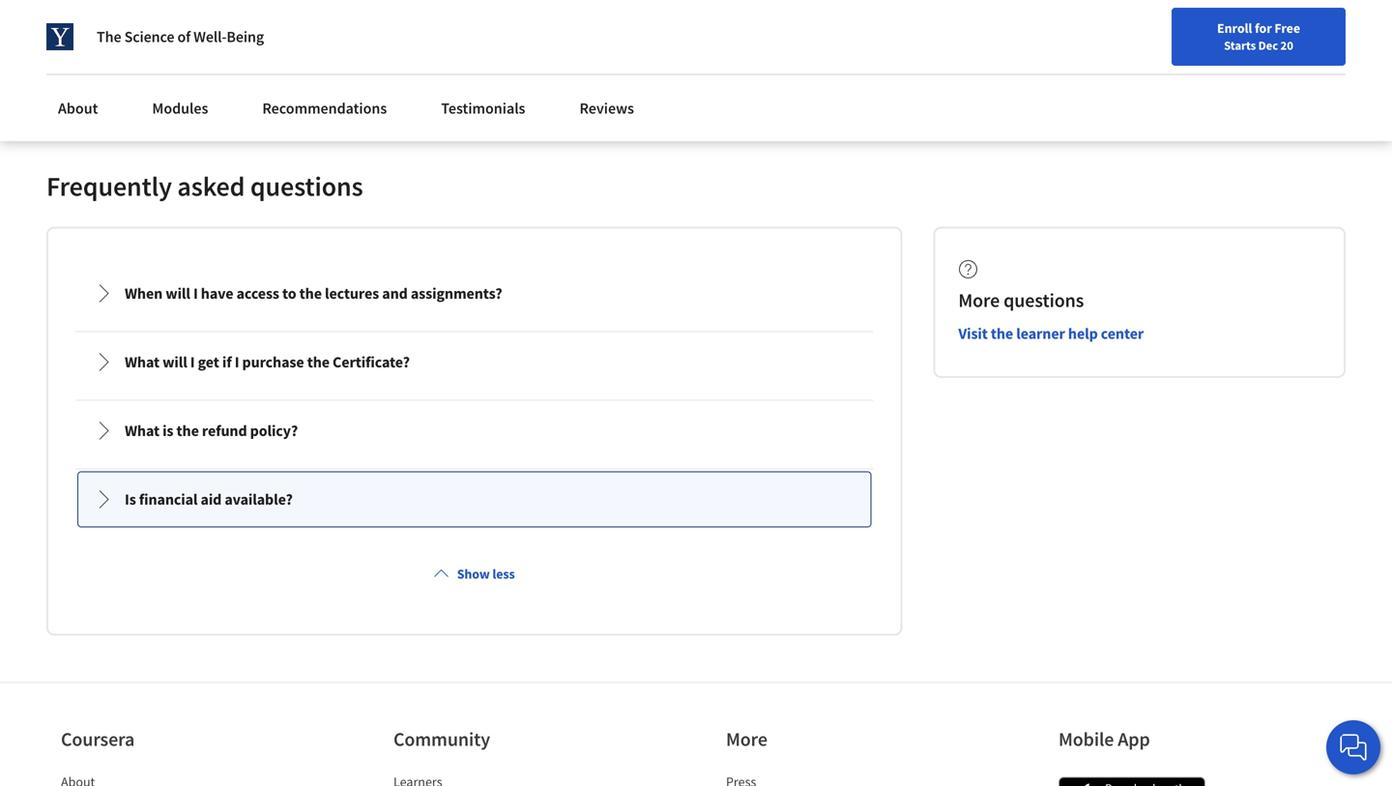 Task type: locate. For each thing, give the bounding box(es) containing it.
what is the refund policy?
[[125, 421, 298, 440]]

frequently
[[46, 169, 172, 203]]

questions down recommendations
[[250, 169, 363, 203]]

assignments?
[[411, 284, 502, 303]]

1 vertical spatial more
[[726, 727, 768, 751]]

what
[[125, 352, 160, 372], [125, 421, 160, 440]]

1 vertical spatial questions
[[1004, 288, 1084, 312]]

the inside dropdown button
[[299, 284, 322, 303]]

the right purchase
[[307, 352, 330, 372]]

0 vertical spatial more
[[959, 288, 1000, 312]]

0 horizontal spatial list item
[[61, 772, 225, 786]]

modules link
[[141, 87, 220, 130]]

will for what
[[163, 352, 187, 372]]

20
[[1281, 38, 1294, 53]]

0 vertical spatial will
[[166, 284, 190, 303]]

the science of well-being
[[97, 27, 264, 46]]

enroll for free starts dec 20
[[1217, 19, 1301, 53]]

have
[[201, 284, 234, 303]]

about
[[58, 99, 98, 118]]

to
[[282, 284, 296, 303]]

will inside dropdown button
[[163, 352, 187, 372]]

if
[[222, 352, 232, 372]]

for
[[1255, 19, 1272, 37]]

is
[[163, 421, 174, 440]]

certificate?
[[333, 352, 410, 372]]

0 vertical spatial what
[[125, 352, 160, 372]]

will left get
[[163, 352, 187, 372]]

1 what from the top
[[125, 352, 160, 372]]

i left have
[[193, 284, 198, 303]]

testimonials
[[441, 99, 526, 118]]

2 list item from the left
[[394, 772, 558, 786]]

list item
[[61, 772, 225, 786], [394, 772, 558, 786], [726, 772, 891, 786]]

dec
[[1259, 38, 1278, 53]]

1 vertical spatial will
[[163, 352, 187, 372]]

questions
[[250, 169, 363, 203], [1004, 288, 1084, 312]]

app
[[1118, 727, 1150, 751]]

what left is
[[125, 421, 160, 440]]

the
[[299, 284, 322, 303], [991, 324, 1014, 343], [307, 352, 330, 372], [176, 421, 199, 440]]

will inside dropdown button
[[166, 284, 190, 303]]

i
[[193, 284, 198, 303], [190, 352, 195, 372], [235, 352, 239, 372]]

3 list item from the left
[[726, 772, 891, 786]]

will for when
[[166, 284, 190, 303]]

well-
[[194, 27, 227, 46]]

questions up learner
[[1004, 288, 1084, 312]]

will right 'when'
[[166, 284, 190, 303]]

2 what from the top
[[125, 421, 160, 440]]

asked
[[177, 169, 245, 203]]

available?
[[225, 490, 293, 509]]

visit the learner help center
[[959, 324, 1144, 343]]

will
[[166, 284, 190, 303], [163, 352, 187, 372]]

2 horizontal spatial list item
[[726, 772, 891, 786]]

show
[[457, 565, 490, 582]]

enroll
[[1217, 19, 1253, 37]]

i for have
[[193, 284, 198, 303]]

the
[[97, 27, 121, 46]]

center
[[1101, 324, 1144, 343]]

i for get
[[190, 352, 195, 372]]

list
[[72, 259, 877, 574]]

i inside dropdown button
[[193, 284, 198, 303]]

reviews link
[[568, 87, 646, 130]]

what left get
[[125, 352, 160, 372]]

less
[[493, 565, 515, 582]]

reviews
[[580, 99, 634, 118]]

1 vertical spatial what
[[125, 421, 160, 440]]

when
[[125, 284, 163, 303]]

visit
[[959, 324, 988, 343]]

access
[[237, 284, 279, 303]]

the right to
[[299, 284, 322, 303]]

1 horizontal spatial list item
[[394, 772, 558, 786]]

i left get
[[190, 352, 195, 372]]

0 horizontal spatial questions
[[250, 169, 363, 203]]

more
[[959, 288, 1000, 312], [726, 727, 768, 751]]

financial
[[139, 490, 198, 509]]

is
[[125, 490, 136, 509]]

show less
[[457, 565, 515, 582]]

starts
[[1224, 38, 1256, 53]]

what will i get if i purchase the certificate? button
[[78, 335, 871, 389]]

menu item
[[1043, 19, 1168, 82]]

1 horizontal spatial more
[[959, 288, 1000, 312]]

when will i have access to the lectures and assignments? button
[[78, 266, 871, 320]]

0 horizontal spatial more
[[726, 727, 768, 751]]

i right if
[[235, 352, 239, 372]]

1 list item from the left
[[61, 772, 225, 786]]



Task type: describe. For each thing, give the bounding box(es) containing it.
what for what will i get if i purchase the certificate?
[[125, 352, 160, 372]]

what will i get if i purchase the certificate?
[[125, 352, 410, 372]]

free
[[1275, 19, 1301, 37]]

is financial aid available? button
[[78, 472, 871, 526]]

mobile
[[1059, 727, 1114, 751]]

download on the app store image
[[1059, 777, 1206, 786]]

list item for community
[[394, 772, 558, 786]]

and
[[382, 284, 408, 303]]

of
[[177, 27, 191, 46]]

1 horizontal spatial questions
[[1004, 288, 1084, 312]]

show less button
[[426, 556, 523, 591]]

lectures
[[325, 284, 379, 303]]

chat with us image
[[1338, 732, 1369, 763]]

0 vertical spatial questions
[[250, 169, 363, 203]]

the right visit in the top right of the page
[[991, 324, 1014, 343]]

what is the refund policy? button
[[78, 404, 871, 458]]

more for more
[[726, 727, 768, 751]]

recommendations
[[262, 99, 387, 118]]

what for what is the refund policy?
[[125, 421, 160, 440]]

coursera image
[[23, 16, 146, 47]]

testimonials link
[[430, 87, 537, 130]]

policy?
[[250, 421, 298, 440]]

mobile app
[[1059, 727, 1150, 751]]

list item for more
[[726, 772, 891, 786]]

is financial aid available?
[[125, 490, 293, 509]]

yale university image
[[46, 23, 73, 50]]

science
[[124, 27, 174, 46]]

modules
[[152, 99, 208, 118]]

list item for coursera
[[61, 772, 225, 786]]

coursera
[[61, 727, 135, 751]]

learner
[[1017, 324, 1065, 343]]

more for more questions
[[959, 288, 1000, 312]]

the right is
[[176, 421, 199, 440]]

when will i have access to the lectures and assignments?
[[125, 284, 502, 303]]

refund
[[202, 421, 247, 440]]

aid
[[201, 490, 222, 509]]

being
[[227, 27, 264, 46]]

get
[[198, 352, 219, 372]]

purchase
[[242, 352, 304, 372]]

frequently asked questions
[[46, 169, 363, 203]]

recommendations link
[[251, 87, 399, 130]]

about link
[[46, 87, 110, 130]]

community
[[394, 727, 490, 751]]

more questions
[[959, 288, 1084, 312]]

help
[[1068, 324, 1098, 343]]

visit the learner help center link
[[959, 324, 1144, 343]]

list containing when will i have access to the lectures and assignments?
[[72, 259, 877, 574]]



Task type: vqa. For each thing, say whether or not it's contained in the screenshot.
STARTS
yes



